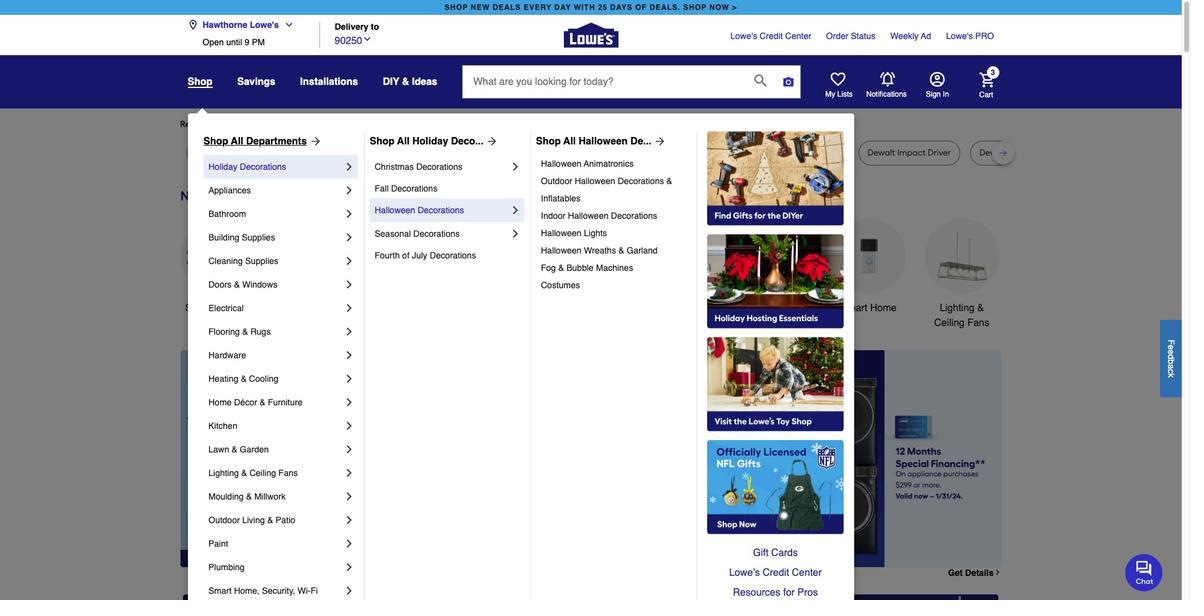 Task type: describe. For each thing, give the bounding box(es) containing it.
searches
[[242, 119, 278, 130]]

lowe's inside hawthorne lowe's button
[[250, 20, 279, 30]]

electrical link
[[208, 297, 343, 320]]

officially licensed n f l gifts. shop now. image
[[707, 440, 844, 535]]

halloween down "halloween lights" on the top of the page
[[541, 246, 582, 256]]

outdoor for outdoor living & patio
[[208, 516, 240, 525]]

for for suggestions
[[390, 119, 401, 130]]

arrow right image for shop all halloween de...
[[651, 135, 666, 148]]

chevron down image
[[362, 34, 372, 44]]

4 set from the left
[[1038, 148, 1051, 158]]

shop all departments
[[203, 136, 307, 147]]

fourth
[[375, 251, 400, 261]]

90250 button
[[335, 32, 372, 48]]

up to 35 percent off select small appliances. image
[[461, 595, 720, 601]]

new deals every day during 25 days of deals image
[[180, 185, 1002, 206]]

diy
[[383, 76, 399, 87]]

hawthorne lowe's button
[[188, 12, 299, 37]]

25
[[598, 3, 607, 12]]

flooring
[[208, 327, 240, 337]]

doors & windows link
[[208, 273, 343, 297]]

you for more suggestions for you
[[403, 119, 418, 130]]

chevron right image for lawn & garden
[[343, 444, 355, 456]]

chat invite button image
[[1125, 554, 1163, 592]]

fog
[[541, 263, 556, 273]]

shop for shop all deals
[[185, 303, 208, 314]]

fog & bubble machines link
[[541, 259, 688, 277]]

chevron right image for electrical
[[343, 302, 355, 315]]

cart
[[979, 90, 993, 99]]

2 e from the top
[[1166, 350, 1176, 355]]

halloween wreaths & garland link
[[541, 242, 688, 259]]

driver for impact driver
[[816, 148, 839, 158]]

chevron right image for cleaning supplies
[[343, 255, 355, 267]]

indoor halloween decorations
[[541, 211, 657, 221]]

0 horizontal spatial lighting & ceiling fans
[[208, 468, 298, 478]]

lowe's home improvement lists image
[[830, 72, 845, 87]]

savings button
[[237, 71, 275, 93]]

fall
[[375, 184, 389, 194]]

supplies for cleaning supplies
[[245, 256, 278, 266]]

Search Query text field
[[463, 66, 744, 98]]

suggestions
[[340, 119, 388, 130]]

arrow right image inside shop all departments link
[[307, 135, 322, 148]]

chevron right image for hardware
[[343, 349, 355, 362]]

1 shop from the left
[[445, 3, 468, 12]]

gift cards link
[[707, 543, 844, 563]]

halloween decorations link
[[375, 199, 509, 222]]

bubble
[[567, 263, 594, 273]]

heating & cooling link
[[208, 367, 343, 391]]

machines
[[596, 263, 633, 273]]

lowe's home improvement cart image
[[979, 72, 994, 87]]

with
[[574, 3, 595, 12]]

cleaning supplies
[[208, 256, 278, 266]]

0 vertical spatial lighting
[[940, 303, 975, 314]]

9
[[245, 37, 249, 47]]

f e e d b a c k button
[[1160, 320, 1182, 397]]

fourth of july decorations link
[[375, 246, 522, 266]]

day
[[554, 3, 571, 12]]

deals
[[224, 303, 250, 314]]

christmas
[[375, 162, 414, 172]]

shop all deals link
[[180, 219, 255, 316]]

dewalt drill
[[712, 148, 757, 158]]

& inside "button"
[[402, 76, 409, 87]]

1 horizontal spatial home
[[870, 303, 897, 314]]

impact driver
[[785, 148, 839, 158]]

chevron right image for moulding & millwork
[[343, 491, 355, 503]]

2 bit from the left
[[441, 148, 451, 158]]

2 drill from the left
[[589, 148, 603, 158]]

wreaths
[[584, 246, 616, 256]]

home,
[[234, 586, 260, 596]]

deco...
[[451, 136, 484, 147]]

supplies for building supplies
[[242, 233, 275, 243]]

1 bit from the left
[[373, 148, 383, 158]]

visit the lowe's toy shop. image
[[707, 337, 844, 432]]

in
[[943, 90, 949, 99]]

ad
[[921, 31, 931, 41]]

impact for impact driver bit
[[494, 148, 523, 158]]

garden
[[240, 445, 269, 455]]

1 vertical spatial holiday
[[208, 162, 237, 172]]

dewalt drill bit set
[[979, 148, 1051, 158]]

plumbing link
[[208, 556, 343, 579]]

chevron right image for home décor & furniture
[[343, 396, 355, 409]]

chevron right image for outdoor living & patio
[[343, 514, 355, 527]]

gift cards
[[753, 548, 798, 559]]

smart home link
[[832, 219, 906, 316]]

open until 9 pm
[[203, 37, 265, 47]]

outdoor halloween decorations & inflatables link
[[541, 172, 688, 207]]

chevron right image for halloween decorations
[[509, 204, 522, 217]]

f e e d b a c k
[[1166, 340, 1176, 378]]

get details link
[[948, 568, 1002, 578]]

f
[[1166, 340, 1176, 345]]

hawthorne lowe's
[[203, 20, 279, 30]]

2 set from the left
[[618, 148, 630, 158]]

chevron right image for bathroom
[[343, 208, 355, 220]]

6 bit from the left
[[1026, 148, 1036, 158]]

building supplies link
[[208, 226, 343, 249]]

4 bit from the left
[[606, 148, 616, 158]]

fall decorations link
[[375, 179, 522, 199]]

dewalt for dewalt drill bit
[[326, 148, 354, 158]]

recommended searches for you
[[180, 119, 308, 130]]

decorations inside outdoor halloween decorations & inflatables
[[618, 176, 664, 186]]

dewalt impact driver
[[868, 148, 951, 158]]

smart for smart home, security, wi-fi
[[208, 586, 232, 596]]

decorations down 'fall decorations' link
[[418, 205, 464, 215]]

& inside outdoor tools & equipment
[[712, 303, 718, 314]]

notifications
[[866, 90, 907, 99]]

halloween up seasonal
[[375, 205, 415, 215]]

wi-
[[298, 586, 311, 596]]

dewalt for dewalt drill bit set
[[979, 148, 1007, 158]]

pro
[[975, 31, 994, 41]]

3 set from the left
[[671, 148, 684, 158]]

lowe's
[[729, 568, 760, 579]]

weekly ad link
[[890, 30, 931, 42]]

3 bit from the left
[[550, 148, 560, 158]]

recommended
[[180, 119, 240, 130]]

get
[[948, 568, 963, 578]]

1 horizontal spatial lighting & ceiling fans
[[934, 303, 989, 329]]

dewalt for dewalt tool
[[252, 148, 280, 158]]

smart for smart home
[[841, 303, 867, 314]]

fall decorations
[[375, 184, 437, 194]]

halloween animatronics
[[541, 159, 634, 169]]

1 vertical spatial lighting & ceiling fans link
[[208, 462, 343, 485]]

chevron right image for building supplies
[[343, 231, 355, 244]]

shop all holiday deco...
[[370, 136, 484, 147]]

halloween up inflatables
[[541, 159, 582, 169]]

doors
[[208, 280, 232, 290]]

get up to 2 free select tools or batteries when you buy 1 with select purchases. image
[[183, 595, 442, 601]]

more
[[318, 119, 338, 130]]

chevron right image for christmas decorations
[[509, 161, 522, 173]]

k
[[1166, 373, 1176, 378]]

arrow right image for shop all holiday deco...
[[484, 135, 498, 148]]

to
[[371, 22, 379, 32]]

shop all halloween de...
[[536, 136, 651, 147]]

chevron right image for lighting & ceiling fans
[[343, 467, 355, 480]]

new
[[471, 3, 490, 12]]

all for departments
[[231, 136, 243, 147]]

1 vertical spatial home
[[208, 398, 232, 408]]

5 bit from the left
[[659, 148, 669, 158]]

all for halloween
[[563, 136, 576, 147]]

chevron right image for kitchen
[[343, 420, 355, 432]]

find gifts for the diyer. image
[[707, 132, 844, 226]]

hardware link
[[208, 344, 343, 367]]

halloween down indoor
[[541, 228, 582, 238]]

smart home, security, wi-fi link
[[208, 579, 343, 601]]

credit for lowe's
[[760, 31, 783, 41]]

costumes
[[541, 280, 580, 290]]

lowe's credit center link
[[707, 563, 844, 583]]

decorations down seasonal decorations 'link' on the left of the page
[[430, 251, 476, 261]]

up to 30 percent off select grills and accessories. image
[[740, 595, 999, 601]]

order status
[[826, 31, 875, 41]]

chevron right image for flooring & rugs
[[343, 326, 355, 338]]

outdoor tools & equipment link
[[645, 219, 720, 331]]

chevron right image for seasonal decorations
[[509, 228, 522, 240]]

c
[[1166, 369, 1176, 373]]

appliances link
[[208, 179, 343, 202]]



Task type: locate. For each thing, give the bounding box(es) containing it.
dewalt right bit set
[[712, 148, 740, 158]]

2 dewalt from the left
[[252, 148, 280, 158]]

0 horizontal spatial you
[[293, 119, 308, 130]]

shop all deals
[[185, 303, 250, 314]]

impact
[[494, 148, 523, 158], [785, 148, 814, 158], [897, 148, 926, 158]]

decorations down christmas decorations
[[391, 184, 437, 194]]

d
[[1166, 355, 1176, 359]]

paint link
[[208, 532, 343, 556]]

6 dewalt from the left
[[868, 148, 895, 158]]

1 horizontal spatial ceiling
[[934, 318, 965, 329]]

supplies inside cleaning supplies link
[[245, 256, 278, 266]]

credit up the resources for pros link
[[763, 568, 789, 579]]

chevron right image for smart home, security, wi-fi
[[343, 585, 355, 597]]

arrow right image right 'dewalt bit set'
[[484, 135, 498, 148]]

windows
[[242, 280, 277, 290]]

driver down my
[[816, 148, 839, 158]]

center for lowe's credit center
[[785, 31, 811, 41]]

None search field
[[462, 65, 801, 110]]

&
[[402, 76, 409, 87], [666, 176, 672, 186], [619, 246, 624, 256], [558, 263, 564, 273], [234, 280, 240, 290], [712, 303, 718, 314], [977, 303, 984, 314], [242, 327, 248, 337], [241, 374, 247, 384], [260, 398, 265, 408], [232, 445, 237, 455], [241, 468, 247, 478], [246, 492, 252, 502], [267, 516, 273, 525]]

living
[[242, 516, 265, 525]]

1 horizontal spatial lighting & ceiling fans link
[[925, 219, 999, 331]]

1 arrow right image from the left
[[484, 135, 498, 148]]

chevron down image
[[279, 20, 294, 30]]

resources for pros
[[733, 587, 818, 599]]

1 vertical spatial credit
[[763, 568, 789, 579]]

3 driver from the left
[[928, 148, 951, 158]]

0 horizontal spatial ceiling
[[249, 468, 276, 478]]

dewalt drill bit
[[326, 148, 383, 158]]

supplies inside "building supplies" link
[[242, 233, 275, 243]]

christmas decorations link
[[375, 155, 509, 179]]

2 driver from the left
[[816, 148, 839, 158]]

10 chevron right image from the top
[[343, 561, 355, 574]]

shop for shop all halloween de...
[[536, 136, 561, 147]]

dewalt down the shop all departments
[[252, 148, 280, 158]]

shop for shop all holiday deco...
[[370, 136, 395, 147]]

outdoor inside outdoor tools & equipment
[[647, 303, 683, 314]]

0 horizontal spatial fans
[[278, 468, 298, 478]]

1 horizontal spatial driver
[[816, 148, 839, 158]]

decorations inside 'link'
[[413, 229, 460, 239]]

heating & cooling
[[208, 374, 278, 384]]

0 horizontal spatial for
[[280, 119, 291, 130]]

shop down open
[[188, 76, 212, 87]]

outdoor inside outdoor halloween decorations & inflatables
[[541, 176, 572, 186]]

arrow right image
[[484, 135, 498, 148], [651, 135, 666, 148]]

3 chevron right image from the top
[[343, 255, 355, 267]]

get details
[[948, 568, 994, 578]]

for left pros
[[783, 587, 795, 599]]

2 horizontal spatial impact
[[897, 148, 926, 158]]

1 driver from the left
[[525, 148, 548, 158]]

2 horizontal spatial driver
[[928, 148, 951, 158]]

1 vertical spatial smart
[[208, 586, 232, 596]]

1 vertical spatial arrow right image
[[979, 459, 991, 471]]

you for recommended searches for you
[[293, 119, 308, 130]]

kitchen link
[[208, 414, 343, 438]]

gift
[[753, 548, 769, 559]]

0 vertical spatial center
[[785, 31, 811, 41]]

dewalt down "cart"
[[979, 148, 1007, 158]]

credit up the search image
[[760, 31, 783, 41]]

1 horizontal spatial lighting
[[940, 303, 975, 314]]

1 shop from the left
[[203, 136, 228, 147]]

lowe's left pro
[[946, 31, 973, 41]]

1 horizontal spatial arrow right image
[[979, 459, 991, 471]]

all up "christmas" on the top left of page
[[397, 136, 410, 147]]

shop these last-minute gifts. $99 or less. quantities are limited and won't last. image
[[180, 350, 381, 568]]

0 horizontal spatial bathroom
[[208, 209, 246, 219]]

kitchen
[[208, 421, 237, 431]]

1 horizontal spatial fans
[[967, 318, 989, 329]]

chevron right image for holiday decorations
[[343, 161, 355, 173]]

lawn & garden
[[208, 445, 269, 455]]

e
[[1166, 345, 1176, 350], [1166, 350, 1176, 355]]

all down recommended searches for you heading
[[563, 136, 576, 147]]

1 horizontal spatial shop
[[370, 136, 395, 147]]

2 shop from the left
[[370, 136, 395, 147]]

5 dewalt from the left
[[712, 148, 740, 158]]

1 vertical spatial outdoor
[[647, 303, 683, 314]]

lowe's for lowe's credit center
[[731, 31, 757, 41]]

patio
[[276, 516, 295, 525]]

dewalt for dewalt drill
[[712, 148, 740, 158]]

1 horizontal spatial outdoor
[[541, 176, 572, 186]]

dewalt for dewalt impact driver
[[868, 148, 895, 158]]

cooling
[[249, 374, 278, 384]]

0 vertical spatial shop
[[188, 76, 212, 87]]

lowe's down >
[[731, 31, 757, 41]]

2 impact from the left
[[785, 148, 814, 158]]

outdoor for outdoor tools & equipment
[[647, 303, 683, 314]]

1 horizontal spatial arrow right image
[[651, 135, 666, 148]]

electrical
[[208, 303, 244, 313]]

indoor
[[541, 211, 566, 221]]

0 vertical spatial fans
[[967, 318, 989, 329]]

de...
[[630, 136, 651, 147]]

building
[[208, 233, 239, 243]]

recommended searches for you heading
[[180, 118, 1002, 131]]

driver down sign in
[[928, 148, 951, 158]]

halloween decorations
[[375, 205, 464, 215]]

dewalt down shop all holiday deco... at the left of the page
[[411, 148, 439, 158]]

holiday up 'dewalt bit set'
[[412, 136, 448, 147]]

5 chevron right image from the top
[[343, 302, 355, 315]]

halloween up lights
[[568, 211, 609, 221]]

1 vertical spatial lighting & ceiling fans
[[208, 468, 298, 478]]

days
[[610, 3, 633, 12]]

0 horizontal spatial holiday
[[208, 162, 237, 172]]

lowe's
[[250, 20, 279, 30], [731, 31, 757, 41], [946, 31, 973, 41]]

e up d
[[1166, 345, 1176, 350]]

of
[[635, 3, 647, 12]]

4 chevron right image from the top
[[343, 279, 355, 291]]

all down recommended searches for you
[[231, 136, 243, 147]]

flooring & rugs
[[208, 327, 271, 337]]

supplies
[[242, 233, 275, 243], [245, 256, 278, 266]]

deals
[[493, 3, 521, 12]]

holiday up appliances in the left top of the page
[[208, 162, 237, 172]]

0 horizontal spatial arrow right image
[[307, 135, 322, 148]]

center
[[785, 31, 811, 41], [792, 568, 822, 579]]

decorations up halloween lights link
[[611, 211, 657, 221]]

halloween inside outdoor halloween decorations & inflatables
[[575, 176, 615, 186]]

all for deals
[[211, 303, 222, 314]]

center left order
[[785, 31, 811, 41]]

1 vertical spatial supplies
[[245, 256, 278, 266]]

0 vertical spatial arrow right image
[[307, 135, 322, 148]]

lowe's inside lowe's pro link
[[946, 31, 973, 41]]

more suggestions for you link
[[318, 118, 428, 131]]

2 shop from the left
[[683, 3, 707, 12]]

you inside more suggestions for you link
[[403, 119, 418, 130]]

holiday decorations
[[208, 162, 286, 172]]

1 horizontal spatial bathroom link
[[739, 219, 813, 316]]

sign in
[[926, 90, 949, 99]]

1 horizontal spatial smart
[[841, 303, 867, 314]]

chevron right image inside get details link
[[994, 569, 1002, 577]]

arrow right image inside shop all holiday deco... link
[[484, 135, 498, 148]]

& inside lighting & ceiling fans
[[977, 303, 984, 314]]

arrow right image up halloween animatronics link
[[651, 135, 666, 148]]

shop new deals every day with 25 days of deals. shop now >
[[445, 3, 737, 12]]

0 vertical spatial outdoor
[[541, 176, 572, 186]]

9 chevron right image from the top
[[343, 514, 355, 527]]

arrow right image inside shop all halloween de... link
[[651, 135, 666, 148]]

drill for dewalt drill
[[742, 148, 757, 158]]

2 horizontal spatial for
[[783, 587, 795, 599]]

set
[[453, 148, 466, 158], [618, 148, 630, 158], [671, 148, 684, 158], [1038, 148, 1051, 158]]

pros
[[798, 587, 818, 599]]

ceiling inside lighting & ceiling fans
[[934, 318, 965, 329]]

1 horizontal spatial you
[[403, 119, 418, 130]]

shop all holiday deco... link
[[370, 134, 498, 149]]

decorations down 'dewalt bit set'
[[416, 162, 463, 172]]

now
[[709, 3, 730, 12]]

3 shop from the left
[[536, 136, 561, 147]]

smart home
[[841, 303, 897, 314]]

lowe's home improvement logo image
[[564, 8, 618, 62]]

shop for shop
[[188, 76, 212, 87]]

0 horizontal spatial driver
[[525, 148, 548, 158]]

outdoor down moulding
[[208, 516, 240, 525]]

bathroom link
[[208, 202, 343, 226], [739, 219, 813, 316]]

animatronics
[[584, 159, 634, 169]]

outdoor inside outdoor living & patio link
[[208, 516, 240, 525]]

furniture
[[268, 398, 303, 408]]

shop down more suggestions for you link
[[370, 136, 395, 147]]

lowe's home improvement notification center image
[[880, 72, 895, 87]]

0 vertical spatial holiday
[[412, 136, 448, 147]]

open
[[203, 37, 224, 47]]

chevron right image
[[343, 161, 355, 173], [509, 161, 522, 173], [509, 204, 522, 217], [343, 208, 355, 220], [509, 228, 522, 240], [343, 349, 355, 362], [343, 373, 355, 385], [343, 420, 355, 432], [343, 444, 355, 456], [343, 467, 355, 480], [343, 538, 355, 550], [994, 569, 1002, 577]]

center for lowe's credit center
[[792, 568, 822, 579]]

8 chevron right image from the top
[[343, 491, 355, 503]]

2 chevron right image from the top
[[343, 231, 355, 244]]

decorations down dewalt tool
[[240, 162, 286, 172]]

& inside outdoor halloween decorations & inflatables
[[666, 176, 672, 186]]

you up shop all holiday deco... at the left of the page
[[403, 119, 418, 130]]

driver up inflatables
[[525, 148, 548, 158]]

>
[[732, 3, 737, 12]]

1 set from the left
[[453, 148, 466, 158]]

0 vertical spatial smart
[[841, 303, 867, 314]]

dewalt down recommended
[[196, 148, 223, 158]]

0 horizontal spatial home
[[208, 398, 232, 408]]

1 vertical spatial lighting
[[208, 468, 239, 478]]

you left "more" on the top
[[293, 119, 308, 130]]

all left deals
[[211, 303, 222, 314]]

0 vertical spatial lighting & ceiling fans
[[934, 303, 989, 329]]

impact driver bit
[[494, 148, 560, 158]]

holiday hosting essentials. image
[[707, 234, 844, 329]]

for up departments at the top of the page
[[280, 119, 291, 130]]

dewalt down notifications
[[868, 148, 895, 158]]

0 vertical spatial home
[[870, 303, 897, 314]]

1 dewalt from the left
[[196, 148, 223, 158]]

0 horizontal spatial lighting & ceiling fans link
[[208, 462, 343, 485]]

bit
[[373, 148, 383, 158], [441, 148, 451, 158], [550, 148, 560, 158], [606, 148, 616, 158], [659, 148, 669, 158], [1026, 148, 1036, 158]]

scroll to item #2 image
[[670, 545, 700, 550]]

decorations down halloween animatronics link
[[618, 176, 664, 186]]

1 chevron right image from the top
[[343, 184, 355, 197]]

bit set
[[659, 148, 684, 158]]

dewalt for dewalt bit set
[[411, 148, 439, 158]]

chevron right image for appliances
[[343, 184, 355, 197]]

chevron right image for heating & cooling
[[343, 373, 355, 385]]

credit for lowe's
[[763, 568, 789, 579]]

1 you from the left
[[293, 119, 308, 130]]

halloween wreaths & garland
[[541, 246, 658, 256]]

dewalt down "more" on the top
[[326, 148, 354, 158]]

dewalt
[[196, 148, 223, 158], [252, 148, 280, 158], [326, 148, 354, 158], [411, 148, 439, 158], [712, 148, 740, 158], [868, 148, 895, 158], [979, 148, 1007, 158]]

3 dewalt from the left
[[326, 148, 354, 158]]

0 horizontal spatial impact
[[494, 148, 523, 158]]

resources for pros link
[[707, 583, 844, 601]]

1 vertical spatial bathroom
[[754, 303, 797, 314]]

chevron right image for paint
[[343, 538, 355, 550]]

diy & ideas
[[383, 76, 437, 87]]

1 vertical spatial ceiling
[[249, 468, 276, 478]]

b
[[1166, 359, 1176, 364]]

sign in button
[[926, 72, 949, 99]]

2 you from the left
[[403, 119, 418, 130]]

lowe's up the pm
[[250, 20, 279, 30]]

all for holiday
[[397, 136, 410, 147]]

7 chevron right image from the top
[[343, 396, 355, 409]]

more suggestions for you
[[318, 119, 418, 130]]

drill for dewalt drill bit set
[[1009, 148, 1024, 158]]

1 e from the top
[[1166, 345, 1176, 350]]

1 horizontal spatial holiday
[[412, 136, 448, 147]]

for right suggestions
[[390, 119, 401, 130]]

1 horizontal spatial for
[[390, 119, 401, 130]]

shop down recommended
[[203, 136, 228, 147]]

1 horizontal spatial impact
[[785, 148, 814, 158]]

for for searches
[[280, 119, 291, 130]]

chevron right image for plumbing
[[343, 561, 355, 574]]

0 vertical spatial lighting & ceiling fans link
[[925, 219, 999, 331]]

a
[[1166, 364, 1176, 369]]

christmas decorations
[[375, 162, 463, 172]]

shop left electrical
[[185, 303, 208, 314]]

pm
[[252, 37, 265, 47]]

search image
[[754, 74, 767, 87]]

fourth of july decorations
[[375, 251, 476, 261]]

7 dewalt from the left
[[979, 148, 1007, 158]]

up to 30 percent off select major appliances. plus, save up to an extra $750 on major appliances. image
[[400, 350, 1002, 568]]

shop left new
[[445, 3, 468, 12]]

0 vertical spatial supplies
[[242, 233, 275, 243]]

2 vertical spatial outdoor
[[208, 516, 240, 525]]

outdoor halloween decorations & inflatables
[[541, 176, 675, 203]]

11 chevron right image from the top
[[343, 585, 355, 597]]

halloween up drill bit set
[[579, 136, 628, 147]]

1 horizontal spatial bathroom
[[754, 303, 797, 314]]

lowe's inside lowe's credit center link
[[731, 31, 757, 41]]

shop up impact driver bit
[[536, 136, 561, 147]]

decorations down halloween decorations link
[[413, 229, 460, 239]]

of
[[402, 251, 409, 261]]

2 horizontal spatial shop
[[536, 136, 561, 147]]

fans inside lighting & ceiling fans
[[967, 318, 989, 329]]

impact for impact driver
[[785, 148, 814, 158]]

location image
[[188, 20, 198, 30]]

outdoor
[[541, 176, 572, 186], [647, 303, 683, 314], [208, 516, 240, 525]]

chevron right image for doors & windows
[[343, 279, 355, 291]]

0 horizontal spatial shop
[[445, 3, 468, 12]]

1 vertical spatial fans
[[278, 468, 298, 478]]

2 horizontal spatial lowe's
[[946, 31, 973, 41]]

moulding
[[208, 492, 244, 502]]

0 horizontal spatial lighting
[[208, 468, 239, 478]]

millwork
[[254, 492, 286, 502]]

1 drill from the left
[[356, 148, 371, 158]]

0 vertical spatial ceiling
[[934, 318, 965, 329]]

lowe's home improvement account image
[[930, 72, 945, 87]]

shop for shop all departments
[[203, 136, 228, 147]]

0 horizontal spatial smart
[[208, 586, 232, 596]]

outdoor up equipment
[[647, 303, 683, 314]]

chevron right image
[[343, 184, 355, 197], [343, 231, 355, 244], [343, 255, 355, 267], [343, 279, 355, 291], [343, 302, 355, 315], [343, 326, 355, 338], [343, 396, 355, 409], [343, 491, 355, 503], [343, 514, 355, 527], [343, 561, 355, 574], [343, 585, 355, 597]]

halloween down halloween animatronics
[[575, 176, 615, 186]]

1 impact from the left
[[494, 148, 523, 158]]

halloween animatronics link
[[541, 155, 688, 172]]

3 drill from the left
[[742, 148, 757, 158]]

4 drill from the left
[[1009, 148, 1024, 158]]

shop all halloween de... link
[[536, 134, 666, 149]]

0 horizontal spatial outdoor
[[208, 516, 240, 525]]

1 horizontal spatial shop
[[683, 3, 707, 12]]

0 vertical spatial credit
[[760, 31, 783, 41]]

2 arrow right image from the left
[[651, 135, 666, 148]]

0 horizontal spatial shop
[[203, 136, 228, 147]]

3 impact from the left
[[897, 148, 926, 158]]

hawthorne
[[203, 20, 247, 30]]

scroll to item #4 image
[[730, 545, 759, 550]]

0 horizontal spatial arrow right image
[[484, 135, 498, 148]]

0 vertical spatial bathroom
[[208, 209, 246, 219]]

lowe's for lowe's pro
[[946, 31, 973, 41]]

lists
[[837, 90, 853, 99]]

arrow right image
[[307, 135, 322, 148], [979, 459, 991, 471]]

installations button
[[300, 71, 358, 93]]

0 horizontal spatial lowe's
[[250, 20, 279, 30]]

supplies up windows on the top left of page
[[245, 256, 278, 266]]

fog & bubble machines
[[541, 263, 633, 273]]

1 vertical spatial center
[[792, 568, 822, 579]]

0 horizontal spatial bathroom link
[[208, 202, 343, 226]]

for
[[280, 119, 291, 130], [390, 119, 401, 130], [783, 587, 795, 599]]

2 horizontal spatial outdoor
[[647, 303, 683, 314]]

scroll to item #5 image
[[759, 545, 789, 550]]

smart home, security, wi-fi
[[208, 586, 318, 596]]

camera image
[[782, 76, 795, 88]]

lowe's credit center
[[729, 568, 822, 579]]

driver for impact driver bit
[[525, 148, 548, 158]]

seasonal
[[375, 229, 411, 239]]

decorations
[[240, 162, 286, 172], [416, 162, 463, 172], [618, 176, 664, 186], [391, 184, 437, 194], [418, 205, 464, 215], [611, 211, 657, 221], [413, 229, 460, 239], [430, 251, 476, 261]]

center up pros
[[792, 568, 822, 579]]

savings
[[237, 76, 275, 87]]

1 vertical spatial shop
[[185, 303, 208, 314]]

décor
[[234, 398, 257, 408]]

supplies up cleaning supplies
[[242, 233, 275, 243]]

1 horizontal spatial lowe's
[[731, 31, 757, 41]]

dewalt for dewalt
[[196, 148, 223, 158]]

my
[[825, 90, 835, 99]]

drill for dewalt drill bit
[[356, 148, 371, 158]]

shop left now
[[683, 3, 707, 12]]

outdoor for outdoor halloween decorations & inflatables
[[541, 176, 572, 186]]

4 dewalt from the left
[[411, 148, 439, 158]]

6 chevron right image from the top
[[343, 326, 355, 338]]

e up b
[[1166, 350, 1176, 355]]

outdoor up inflatables
[[541, 176, 572, 186]]

outdoor living & patio
[[208, 516, 295, 525]]



Task type: vqa. For each thing, say whether or not it's contained in the screenshot.
Clear All button
no



